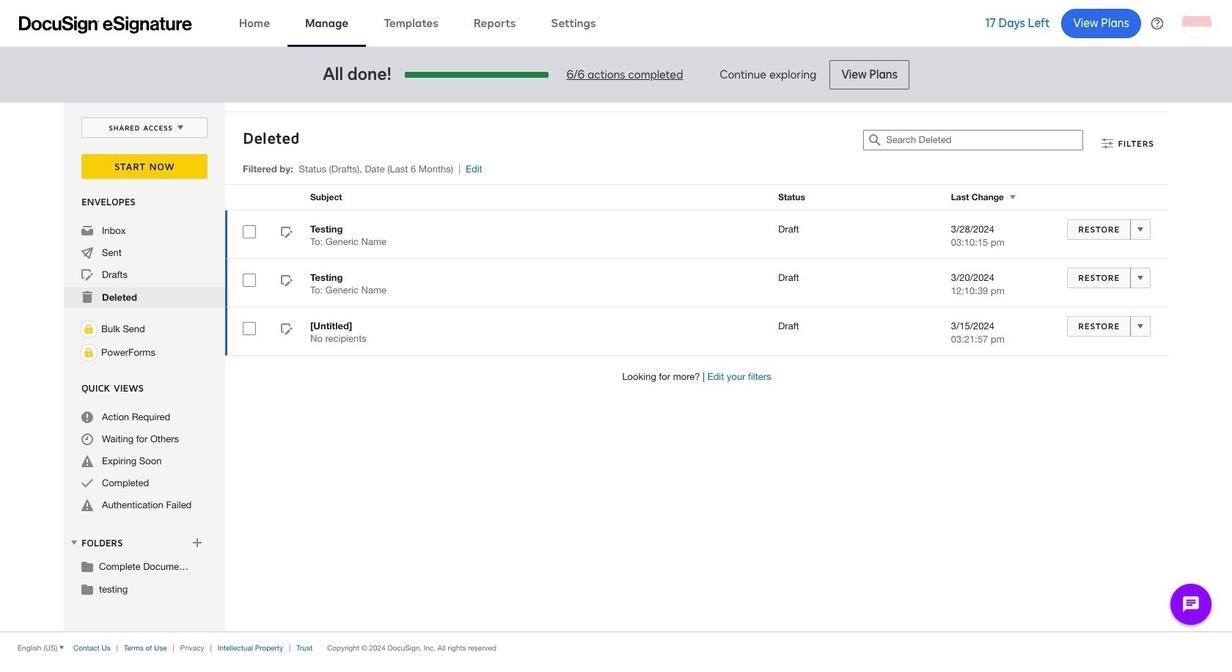 Task type: describe. For each thing, give the bounding box(es) containing it.
view folders image
[[68, 537, 80, 549]]

2 lock image from the top
[[80, 344, 98, 362]]

1 folder image from the top
[[81, 560, 93, 572]]

Search Deleted text field
[[886, 131, 1083, 150]]

completed image
[[81, 477, 93, 489]]

inbox image
[[81, 225, 93, 237]]

2 folder image from the top
[[81, 583, 93, 595]]

action required image
[[81, 411, 93, 423]]

docusign esignature image
[[19, 16, 192, 33]]

more info region
[[0, 631, 1232, 663]]

clock image
[[81, 433, 93, 445]]

secondary navigation region
[[64, 103, 1172, 631]]

1 draft image from the top
[[281, 227, 293, 241]]

alert image
[[81, 455, 93, 467]]

trash image
[[81, 291, 93, 303]]



Task type: vqa. For each thing, say whether or not it's contained in the screenshot.
first folder icon from the bottom
yes



Task type: locate. For each thing, give the bounding box(es) containing it.
your uploaded profile image image
[[1182, 8, 1212, 38]]

0 vertical spatial draft image
[[281, 227, 293, 241]]

draft image
[[281, 275, 293, 289]]

1 vertical spatial lock image
[[80, 344, 98, 362]]

1 lock image from the top
[[80, 321, 98, 338]]

2 draft image from the top
[[281, 323, 293, 337]]

draft image up draft image
[[281, 227, 293, 241]]

0 vertical spatial folder image
[[81, 560, 93, 572]]

sent image
[[81, 247, 93, 259]]

draft image
[[81, 269, 93, 281]]

1 vertical spatial folder image
[[81, 583, 93, 595]]

0 vertical spatial lock image
[[80, 321, 98, 338]]

lock image
[[80, 321, 98, 338], [80, 344, 98, 362]]

draft image
[[281, 227, 293, 241], [281, 323, 293, 337]]

alert image
[[81, 499, 93, 511]]

draft image down draft image
[[281, 323, 293, 337]]

1 vertical spatial draft image
[[281, 323, 293, 337]]

folder image
[[81, 560, 93, 572], [81, 583, 93, 595]]



